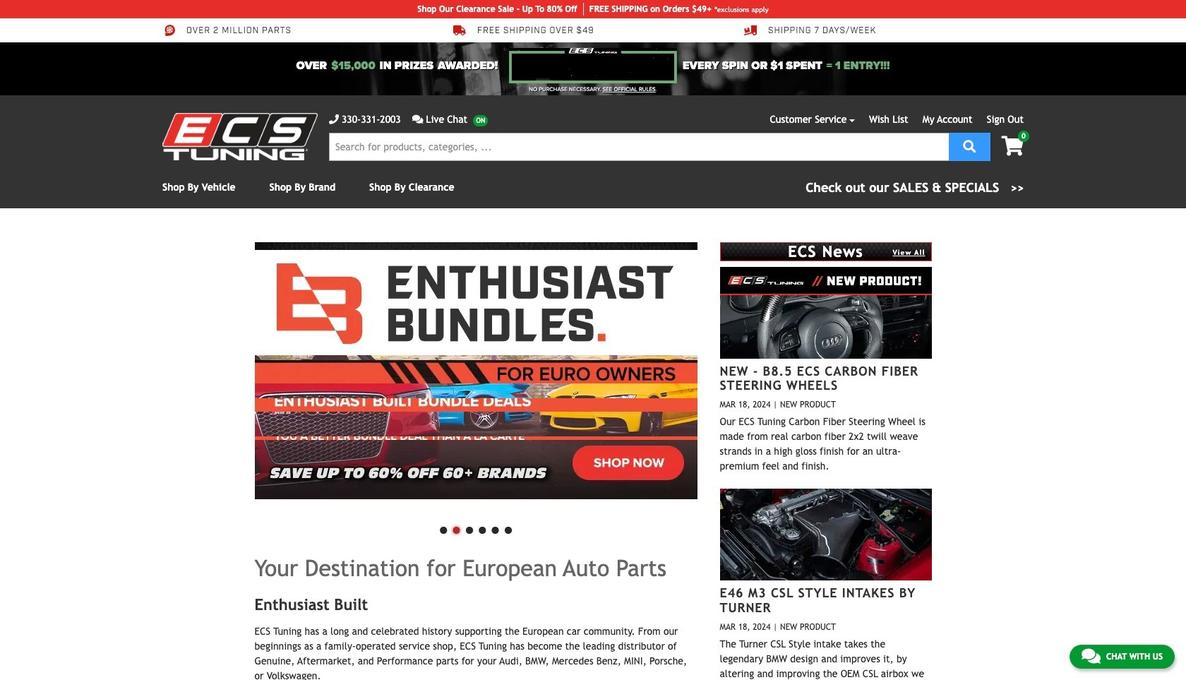 Task type: vqa. For each thing, say whether or not it's contained in the screenshot.
the right Maintenance Tools link
no



Task type: locate. For each thing, give the bounding box(es) containing it.
generic - ecs enthusiast bundles image
[[255, 242, 697, 499]]

new - b8.5 ecs carbon fiber steering wheels image
[[720, 267, 932, 359]]

comments image
[[1082, 648, 1101, 665]]

e46 m3 csl style intakes by turner image
[[720, 489, 932, 581]]



Task type: describe. For each thing, give the bounding box(es) containing it.
shopping cart image
[[1002, 136, 1024, 156]]

ecs tuning image
[[162, 113, 318, 160]]

Search text field
[[329, 133, 949, 161]]

comments image
[[412, 114, 423, 124]]

search image
[[964, 139, 976, 152]]

phone image
[[329, 114, 339, 124]]

generic - ecs spring sale image
[[255, 242, 697, 499]]

ecs tuning 'spin to win' contest logo image
[[509, 48, 677, 83]]



